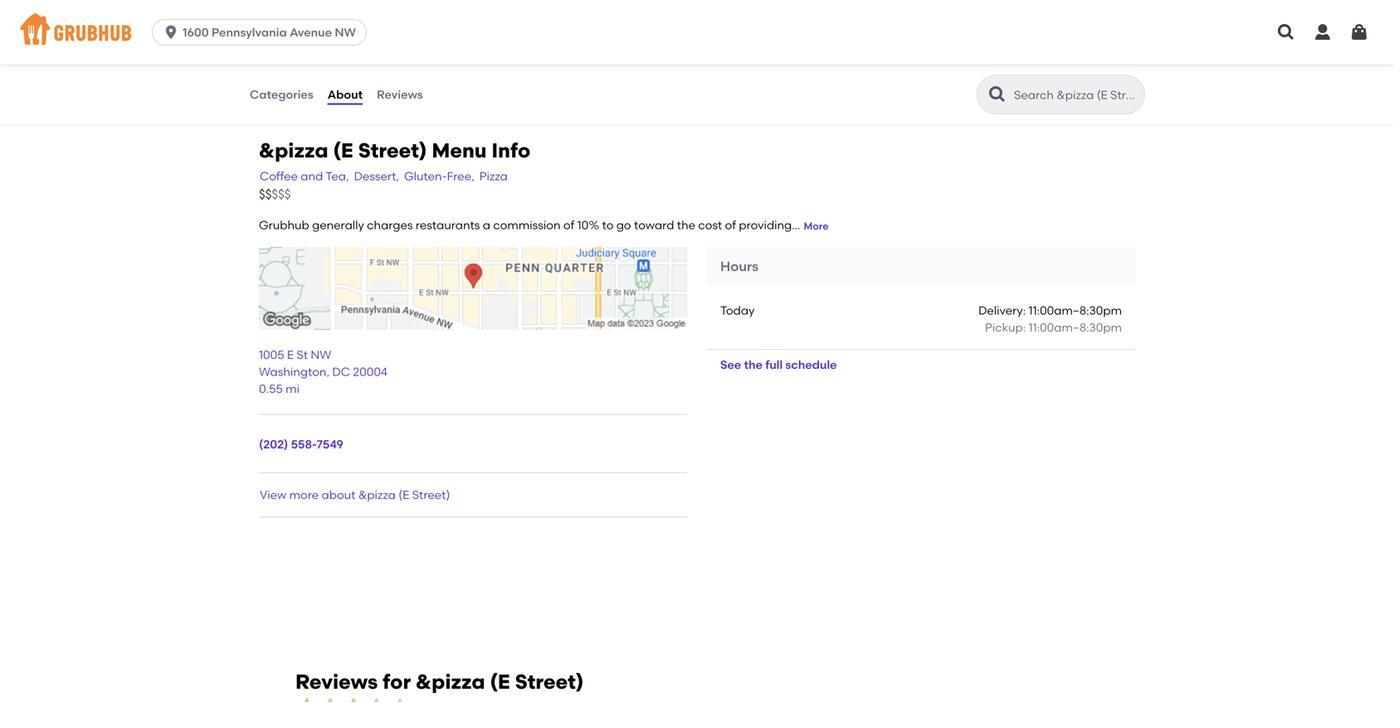 Task type: vqa. For each thing, say whether or not it's contained in the screenshot.
(202)
yes



Task type: describe. For each thing, give the bounding box(es) containing it.
11:00am–8:30pm for delivery: 11:00am–8:30pm
[[1029, 304, 1122, 318]]

0 vertical spatial street)
[[358, 139, 427, 163]]

more
[[289, 489, 319, 503]]

main navigation navigation
[[0, 0, 1394, 65]]

e
[[287, 348, 294, 362]]

(202)
[[259, 438, 288, 452]]

2 of from the left
[[725, 218, 736, 232]]

Search &pizza (E Street) search field
[[1013, 87, 1140, 103]]

2 svg image from the left
[[1350, 22, 1369, 42]]

pickup:
[[985, 321, 1026, 335]]

0 vertical spatial &pizza
[[259, 139, 328, 163]]

see the full schedule button
[[707, 350, 850, 380]]

0.55
[[259, 382, 283, 396]]

1 horizontal spatial svg image
[[1276, 22, 1296, 42]]

0 vertical spatial the
[[677, 218, 696, 232]]

the inside button
[[744, 358, 763, 372]]

dessert,
[[354, 169, 399, 183]]

gluten-free, button
[[403, 167, 475, 186]]

about
[[322, 489, 356, 503]]

avenue
[[290, 25, 332, 39]]

about
[[328, 87, 363, 102]]

a
[[483, 218, 491, 232]]

10%
[[577, 218, 599, 232]]

reviews button
[[376, 65, 424, 124]]

grubhub
[[259, 218, 309, 232]]

20004
[[353, 365, 388, 379]]

1005
[[259, 348, 284, 362]]

generally
[[312, 218, 364, 232]]

cost
[[698, 218, 722, 232]]

1005 e st nw washington , dc 20004 0.55 mi
[[259, 348, 388, 396]]

washington
[[259, 365, 327, 379]]

1 horizontal spatial (e
[[399, 489, 409, 503]]

$$$$$
[[259, 187, 291, 202]]

today
[[720, 304, 755, 318]]

pizza
[[479, 169, 508, 183]]

1600 pennsylvania avenue nw button
[[152, 19, 373, 46]]

11:00am–8:30pm for pickup: 11:00am–8:30pm
[[1029, 321, 1122, 335]]

menu
[[432, 139, 487, 163]]

view
[[260, 489, 287, 503]]

grubhub generally charges restaurants a commission of 10% to go toward the cost of providing ... more
[[259, 218, 829, 232]]

more
[[804, 220, 829, 232]]

about button
[[327, 65, 364, 124]]

,
[[327, 365, 330, 379]]

1 vertical spatial street)
[[412, 489, 450, 503]]

info
[[492, 139, 531, 163]]



Task type: locate. For each thing, give the bounding box(es) containing it.
1 horizontal spatial svg image
[[1350, 22, 1369, 42]]

delivery:
[[979, 304, 1026, 318]]

11:00am–8:30pm
[[1029, 304, 1122, 318], [1029, 321, 1122, 335]]

of right cost
[[725, 218, 736, 232]]

the
[[677, 218, 696, 232], [744, 358, 763, 372]]

categories button
[[249, 65, 314, 124]]

and
[[301, 169, 323, 183]]

providing
[[739, 218, 792, 232]]

charges
[[367, 218, 413, 232]]

&pizza up coffee and tea, button
[[259, 139, 328, 163]]

1 vertical spatial &pizza
[[358, 489, 396, 503]]

nw inside button
[[335, 25, 356, 39]]

1 svg image from the left
[[1313, 22, 1333, 42]]

reviews
[[377, 87, 423, 102]]

save this restaurant button
[[498, 683, 528, 703]]

categories
[[250, 87, 313, 102]]

the left cost
[[677, 218, 696, 232]]

free,
[[447, 169, 474, 183]]

hours
[[720, 258, 759, 275]]

(e up the tea,
[[333, 139, 353, 163]]

1 horizontal spatial nw
[[335, 25, 356, 39]]

0 horizontal spatial &pizza
[[259, 139, 328, 163]]

coffee and tea, button
[[259, 167, 350, 186]]

1 vertical spatial 11:00am–8:30pm
[[1029, 321, 1122, 335]]

(202) 558-7549
[[259, 438, 343, 452]]

0 horizontal spatial svg image
[[163, 24, 179, 41]]

1600
[[183, 25, 209, 39]]

tea,
[[326, 169, 349, 183]]

see
[[720, 358, 741, 372]]

0 horizontal spatial of
[[563, 218, 575, 232]]

&pizza right about
[[358, 489, 396, 503]]

(e right about
[[399, 489, 409, 503]]

(e
[[333, 139, 353, 163], [399, 489, 409, 503]]

1 vertical spatial the
[[744, 358, 763, 372]]

(202) 558-7549 button
[[259, 436, 343, 453]]

toward
[[634, 218, 674, 232]]

see the full schedule
[[720, 358, 837, 372]]

pizza button
[[479, 167, 509, 186]]

pennsylvania
[[212, 25, 287, 39]]

of
[[563, 218, 575, 232], [725, 218, 736, 232]]

go
[[617, 218, 631, 232]]

nw
[[335, 25, 356, 39], [311, 348, 331, 362]]

st
[[297, 348, 308, 362]]

restaurants
[[416, 218, 480, 232]]

commission
[[493, 218, 561, 232]]

dc
[[332, 365, 350, 379]]

search icon image
[[988, 85, 1008, 105]]

schedule
[[786, 358, 837, 372]]

11:00am–8:30pm up pickup: 11:00am–8:30pm
[[1029, 304, 1122, 318]]

delivery: 11:00am–8:30pm
[[979, 304, 1122, 318]]

7549
[[317, 438, 343, 452]]

11:00am–8:30pm down delivery: 11:00am–8:30pm
[[1029, 321, 1122, 335]]

558-
[[291, 438, 317, 452]]

the left full
[[744, 358, 763, 372]]

&pizza (e street) menu info
[[259, 139, 531, 163]]

0 horizontal spatial (e
[[333, 139, 353, 163]]

2 11:00am–8:30pm from the top
[[1029, 321, 1122, 335]]

nw for avenue
[[335, 25, 356, 39]]

of left 10%
[[563, 218, 575, 232]]

to
[[602, 218, 614, 232]]

nw inside 1005 e st nw washington , dc 20004 0.55 mi
[[311, 348, 331, 362]]

0 vertical spatial (e
[[333, 139, 353, 163]]

1 of from the left
[[563, 218, 575, 232]]

coffee
[[260, 169, 298, 183]]

$$
[[259, 187, 272, 202]]

svg image inside 1600 pennsylvania avenue nw button
[[163, 24, 179, 41]]

...
[[792, 218, 801, 232]]

svg image
[[1313, 22, 1333, 42], [1350, 22, 1369, 42]]

coffee and tea, dessert, gluten-free, pizza
[[260, 169, 508, 183]]

0 horizontal spatial the
[[677, 218, 696, 232]]

1 vertical spatial (e
[[399, 489, 409, 503]]

svg image
[[1276, 22, 1296, 42], [163, 24, 179, 41]]

1 horizontal spatial &pizza
[[358, 489, 396, 503]]

mi
[[286, 382, 300, 396]]

nw right the avenue
[[335, 25, 356, 39]]

1 vertical spatial nw
[[311, 348, 331, 362]]

0 vertical spatial nw
[[335, 25, 356, 39]]

dessert, button
[[353, 167, 400, 186]]

nw up , in the bottom of the page
[[311, 348, 331, 362]]

1 horizontal spatial the
[[744, 358, 763, 372]]

save this restaurant image
[[503, 688, 523, 703]]

0 horizontal spatial nw
[[311, 348, 331, 362]]

0 horizontal spatial svg image
[[1313, 22, 1333, 42]]

gluten-
[[404, 169, 447, 183]]

nw for st
[[311, 348, 331, 362]]

&pizza
[[259, 139, 328, 163], [358, 489, 396, 503]]

0 vertical spatial 11:00am–8:30pm
[[1029, 304, 1122, 318]]

full
[[766, 358, 783, 372]]

pickup: 11:00am–8:30pm
[[985, 321, 1122, 335]]

view more about &pizza (e street)
[[260, 489, 450, 503]]

1600 pennsylvania avenue nw
[[183, 25, 356, 39]]

more button
[[804, 220, 829, 234]]

1 11:00am–8:30pm from the top
[[1029, 304, 1122, 318]]

1 horizontal spatial of
[[725, 218, 736, 232]]

street)
[[358, 139, 427, 163], [412, 489, 450, 503]]



